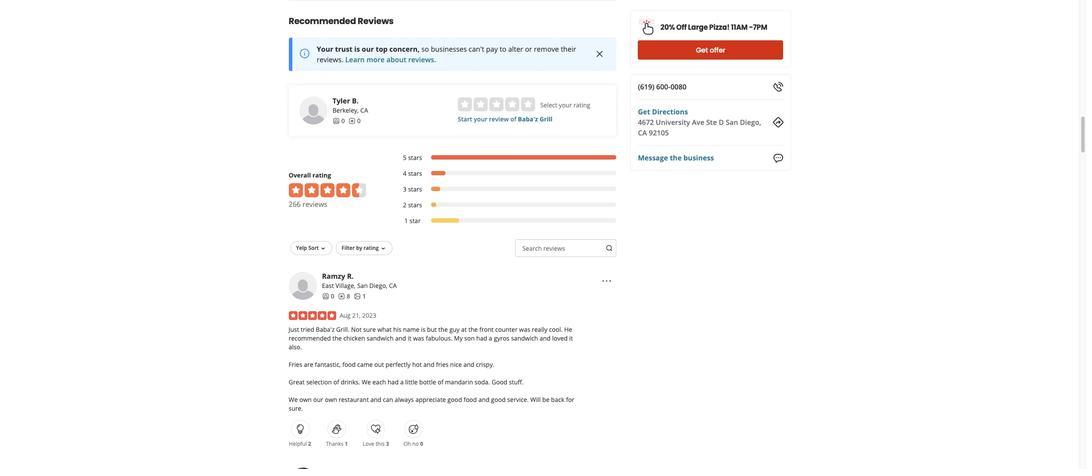 Task type: describe. For each thing, give the bounding box(es) containing it.
aug
[[340, 312, 351, 320]]

24 message v2 image
[[773, 153, 784, 164]]

tried
[[301, 326, 314, 334]]

5
[[403, 154, 407, 162]]

your trust is our top concern,
[[317, 44, 420, 54]]

his
[[393, 326, 402, 334]]

0 vertical spatial 3
[[403, 185, 407, 194]]

son
[[464, 335, 475, 343]]

reviews element for b.
[[349, 117, 361, 126]]

off
[[677, 22, 687, 32]]

he
[[564, 326, 572, 334]]

offer
[[710, 45, 726, 55]]

filter reviews by 4 stars rating element
[[394, 169, 617, 178]]

message the business
[[638, 153, 714, 163]]

20%
[[661, 22, 675, 32]]

16 friends v2 image for ramzy
[[322, 293, 329, 300]]

be
[[543, 396, 550, 404]]

rating for select your rating
[[574, 101, 591, 109]]

nice
[[450, 361, 462, 369]]

sure.
[[289, 405, 303, 413]]

guy
[[450, 326, 460, 334]]

by
[[356, 245, 362, 252]]

filter reviews by 5 stars rating element
[[394, 154, 617, 162]]

start your review of baba'z grill
[[458, 115, 553, 123]]

1 horizontal spatial we
[[362, 379, 371, 387]]

really
[[532, 326, 548, 334]]

ramzy
[[322, 272, 345, 281]]

16 review v2 image for ramzy
[[338, 293, 345, 300]]

cool.
[[549, 326, 563, 334]]

is inside "info" "alert"
[[354, 44, 360, 54]]

sure
[[363, 326, 376, 334]]

ste
[[707, 118, 717, 127]]

reviews. inside so businesses can't pay to alter or remove their reviews.
[[317, 55, 344, 65]]

(1 reaction) element
[[345, 441, 348, 448]]

your for start
[[474, 115, 488, 123]]

4.5 star rating image
[[289, 184, 366, 198]]

1 vertical spatial rating
[[313, 171, 331, 180]]

will
[[531, 396, 541, 404]]

the down grill.
[[333, 335, 342, 343]]

24 directions v2 image
[[773, 117, 784, 128]]

4 stars
[[403, 169, 422, 178]]

business
[[684, 153, 714, 163]]

their
[[561, 44, 576, 54]]

2 vertical spatial 1
[[345, 441, 348, 448]]

about
[[387, 55, 407, 65]]

are
[[304, 361, 313, 369]]

5 star rating image
[[289, 312, 336, 321]]

grill
[[540, 115, 553, 123]]

search image
[[606, 245, 613, 252]]

your for select
[[559, 101, 572, 109]]

for
[[566, 396, 575, 404]]

concern,
[[390, 44, 420, 54]]

message the business button
[[638, 153, 714, 164]]

always
[[395, 396, 414, 404]]

appreciate
[[416, 396, 446, 404]]

so
[[422, 44, 429, 54]]

and down soda.
[[479, 396, 490, 404]]

d
[[719, 118, 724, 127]]

get offer
[[696, 45, 726, 55]]

yelp
[[296, 245, 307, 252]]

reviews
[[358, 15, 394, 27]]

0 horizontal spatial of
[[334, 379, 339, 387]]

  text field inside recommended reviews element
[[516, 240, 617, 257]]

and down his
[[395, 335, 406, 343]]

helpful 2
[[289, 441, 311, 448]]

2 stars
[[403, 201, 422, 209]]

menu image
[[602, 276, 612, 287]]

filter reviews by 3 stars rating element
[[394, 185, 617, 194]]

little
[[405, 379, 418, 387]]

learn more about reviews. link
[[345, 55, 436, 65]]

top
[[376, 44, 388, 54]]

and down really
[[540, 335, 551, 343]]

tyler b. berkeley, ca
[[333, 96, 368, 115]]

2 reviews. from the left
[[408, 55, 436, 65]]

remove
[[534, 44, 559, 54]]

0 horizontal spatial food
[[343, 361, 356, 369]]

food inside "we own our own restaurant and can always appreciate good food and good service.  will be back for sure."
[[464, 396, 477, 404]]

0 horizontal spatial 2
[[308, 441, 311, 448]]

recommended reviews element
[[261, 0, 645, 470]]

good
[[492, 379, 508, 387]]

16 review v2 image for tyler
[[349, 118, 356, 125]]

helpful
[[289, 441, 307, 448]]

hot
[[412, 361, 422, 369]]

selection
[[306, 379, 332, 387]]

friends element for tyler b.
[[333, 117, 345, 126]]

our inside "info" "alert"
[[362, 44, 374, 54]]

get for get directions 4672 university ave ste d san diego, ca 92105
[[638, 107, 651, 117]]

the inside button
[[670, 153, 682, 163]]

ave
[[692, 118, 705, 127]]

aug 21, 2023
[[340, 312, 377, 320]]

counter
[[495, 326, 518, 334]]

5 stars
[[403, 154, 422, 162]]

1 for 1 star
[[405, 217, 408, 225]]

pay
[[486, 44, 498, 54]]

close image
[[595, 49, 605, 59]]

back
[[551, 396, 565, 404]]

diego, inside the get directions 4672 university ave ste d san diego, ca 92105
[[740, 118, 762, 127]]

1 good from the left
[[448, 396, 462, 404]]

san inside the get directions 4672 university ave ste d san diego, ca 92105
[[726, 118, 738, 127]]

3 stars
[[403, 185, 422, 194]]

(2 reactions) element
[[308, 441, 311, 448]]

learn more about reviews.
[[345, 55, 436, 65]]

fries are fantastic, food came out perfectly hot and fries nice and crispy.
[[289, 361, 495, 369]]

reviews element for r.
[[338, 292, 350, 301]]

or
[[525, 44, 532, 54]]

star
[[410, 217, 421, 225]]

stars for 2 stars
[[408, 201, 422, 209]]

stars for 3 stars
[[408, 185, 422, 194]]

2 good from the left
[[491, 396, 506, 404]]

search
[[523, 245, 542, 253]]

reviews for search reviews
[[544, 245, 565, 253]]

sort
[[309, 245, 319, 252]]

photo of tyler b. image
[[299, 97, 327, 125]]

(3 reactions) element
[[386, 441, 389, 448]]

get directions link
[[638, 107, 688, 117]]

overall
[[289, 171, 311, 180]]

1 horizontal spatial was
[[519, 326, 531, 334]]

yelp sort
[[296, 245, 319, 252]]

1 horizontal spatial of
[[438, 379, 444, 387]]

review
[[489, 115, 509, 123]]

2 sandwich from the left
[[511, 335, 538, 343]]

the right at
[[469, 326, 478, 334]]

1 vertical spatial 3
[[386, 441, 389, 448]]

search reviews
[[523, 245, 565, 253]]

just tried baba'z grill.  not sure what his name is but the guy at the front counter was really cool.  he recommended the chicken sandwich and it was fabulous.  my son had a gyros sandwich and loved it also.
[[289, 326, 573, 352]]

each
[[373, 379, 386, 387]]

oh no 0
[[404, 441, 423, 448]]

mandarin
[[445, 379, 473, 387]]

oh
[[404, 441, 411, 448]]

0 vertical spatial 2
[[403, 201, 407, 209]]

(0 reactions) element
[[420, 441, 423, 448]]

diego, inside the ramzy r. east village, san diego, ca
[[370, 282, 388, 290]]

ramzy r. east village, san diego, ca
[[322, 272, 397, 290]]

friends element for ramzy r.
[[322, 292, 334, 301]]

92105
[[649, 128, 669, 138]]

1 it from the left
[[408, 335, 412, 343]]

0 horizontal spatial a
[[400, 379, 404, 387]]



Task type: locate. For each thing, give the bounding box(es) containing it.
our down the 'selection'
[[313, 396, 323, 404]]

just
[[289, 326, 299, 334]]

0 horizontal spatial get
[[638, 107, 651, 117]]

1 horizontal spatial is
[[421, 326, 426, 334]]

rating left 16 chevron down v2 icon
[[364, 245, 379, 252]]

what
[[378, 326, 392, 334]]

we own our own restaurant and can always appreciate good food and good service.  will be back for sure.
[[289, 396, 575, 413]]

0 horizontal spatial had
[[388, 379, 399, 387]]

good down mandarin
[[448, 396, 462, 404]]

rating up 4.5 star rating image
[[313, 171, 331, 180]]

1 vertical spatial was
[[413, 335, 424, 343]]

1 vertical spatial baba'z
[[316, 326, 335, 334]]

friends element
[[333, 117, 345, 126], [322, 292, 334, 301]]

yelp sort button
[[291, 242, 333, 256]]

san inside the ramzy r. east village, san diego, ca
[[357, 282, 368, 290]]

1 inside photos 'element'
[[363, 292, 366, 301]]

chicken
[[344, 335, 365, 343]]

and right hot
[[424, 361, 435, 369]]

1 vertical spatial 16 friends v2 image
[[322, 293, 329, 300]]

own
[[300, 396, 312, 404], [325, 396, 337, 404]]

1 horizontal spatial 1
[[363, 292, 366, 301]]

2 horizontal spatial ca
[[638, 128, 647, 138]]

16 friends v2 image
[[333, 118, 340, 125], [322, 293, 329, 300]]

drinks.
[[341, 379, 360, 387]]

can
[[383, 396, 393, 404]]

0 horizontal spatial san
[[357, 282, 368, 290]]

recommended
[[289, 15, 356, 27]]

stars inside filter reviews by 4 stars rating element
[[408, 169, 422, 178]]

to
[[500, 44, 507, 54]]

baba'z left grill.
[[316, 326, 335, 334]]

fantastic,
[[315, 361, 341, 369]]

friends element down berkeley,
[[333, 117, 345, 126]]

1 vertical spatial is
[[421, 326, 426, 334]]

ramzy r. link
[[322, 272, 354, 281]]

stars for 4 stars
[[408, 169, 422, 178]]

2 horizontal spatial 1
[[405, 217, 408, 225]]

2 up 1 star
[[403, 201, 407, 209]]

had right each
[[388, 379, 399, 387]]

bottle
[[419, 379, 436, 387]]

2 horizontal spatial rating
[[574, 101, 591, 109]]

0 vertical spatial our
[[362, 44, 374, 54]]

it down name
[[408, 335, 412, 343]]

a left the little
[[400, 379, 404, 387]]

the right the message
[[670, 153, 682, 163]]

fabulous.
[[426, 335, 453, 343]]

filter reviews by 2 stars rating element
[[394, 201, 617, 210]]

1 vertical spatial 1
[[363, 292, 366, 301]]

our up more on the top left of page
[[362, 44, 374, 54]]

it down he
[[570, 335, 573, 343]]

reviews element
[[349, 117, 361, 126], [338, 292, 350, 301]]

2 right helpful at the bottom
[[308, 441, 311, 448]]

was left really
[[519, 326, 531, 334]]

no
[[413, 441, 419, 448]]

own up "sure."
[[300, 396, 312, 404]]

1 vertical spatial our
[[313, 396, 323, 404]]

reviews right the search
[[544, 245, 565, 253]]

also.
[[289, 343, 302, 352]]

ca inside tyler b. berkeley, ca
[[361, 106, 368, 115]]

we left each
[[362, 379, 371, 387]]

1 horizontal spatial sandwich
[[511, 335, 538, 343]]

0 vertical spatial rating
[[574, 101, 591, 109]]

0 vertical spatial friends element
[[333, 117, 345, 126]]

food down mandarin
[[464, 396, 477, 404]]

reviews. down the your
[[317, 55, 344, 65]]

reviews for 266 reviews
[[303, 200, 328, 209]]

pizza!
[[710, 22, 730, 32]]

16 chevron down v2 image
[[380, 245, 387, 252]]

was down name
[[413, 335, 424, 343]]

r.
[[347, 272, 354, 281]]

1 horizontal spatial reviews.
[[408, 55, 436, 65]]

24 info v2 image
[[299, 48, 310, 59]]

0 vertical spatial diego,
[[740, 118, 762, 127]]

ca inside the ramzy r. east village, san diego, ca
[[389, 282, 397, 290]]

0 vertical spatial is
[[354, 44, 360, 54]]

a down front
[[489, 335, 492, 343]]

rating inside dropdown button
[[364, 245, 379, 252]]

rating right 'select'
[[574, 101, 591, 109]]

san
[[726, 118, 738, 127], [357, 282, 368, 290]]

0 vertical spatial your
[[559, 101, 572, 109]]

love this 3
[[363, 441, 389, 448]]

great selection of drinks.  we each had a little bottle of mandarin soda. good stuff.
[[289, 379, 524, 387]]

20% off large pizza! 11am -7pm
[[661, 22, 768, 32]]

1 horizontal spatial 16 review v2 image
[[349, 118, 356, 125]]

0 horizontal spatial ca
[[361, 106, 368, 115]]

24 phone v2 image
[[773, 82, 784, 92]]

of right bottle
[[438, 379, 444, 387]]

baba'z left grill
[[518, 115, 538, 123]]

0 horizontal spatial rating
[[313, 171, 331, 180]]

1 vertical spatial diego,
[[370, 282, 388, 290]]

3 right this
[[386, 441, 389, 448]]

our inside "we own our own restaurant and can always appreciate good food and good service.  will be back for sure."
[[313, 396, 323, 404]]

a inside the just tried baba'z grill.  not sure what his name is but the guy at the front counter was really cool.  he recommended the chicken sandwich and it was fabulous.  my son had a gyros sandwich and loved it also.
[[489, 335, 492, 343]]

your
[[317, 44, 333, 54]]

1 right 16 photos v2
[[363, 292, 366, 301]]

11am
[[731, 22, 748, 32]]

had down front
[[477, 335, 487, 343]]

stars up star
[[408, 201, 422, 209]]

friends element down east
[[322, 292, 334, 301]]

get inside button
[[696, 45, 708, 55]]

we inside "we own our own restaurant and can always appreciate good food and good service.  will be back for sure."
[[289, 396, 298, 404]]

sandwich down really
[[511, 335, 538, 343]]

600-
[[657, 82, 671, 92]]

is inside the just tried baba'z grill.  not sure what his name is but the guy at the front counter was really cool.  he recommended the chicken sandwich and it was fabulous.  my son had a gyros sandwich and loved it also.
[[421, 326, 426, 334]]

16 friends v2 image down berkeley,
[[333, 118, 340, 125]]

stars right 5 at the top left
[[408, 154, 422, 162]]

of right review in the top of the page
[[511, 115, 517, 123]]

1 horizontal spatial good
[[491, 396, 506, 404]]

0 horizontal spatial 3
[[386, 441, 389, 448]]

1 horizontal spatial diego,
[[740, 118, 762, 127]]

university
[[656, 118, 690, 127]]

reviews element containing 0
[[349, 117, 361, 126]]

0 vertical spatial ca
[[361, 106, 368, 115]]

at
[[461, 326, 467, 334]]

1 horizontal spatial had
[[477, 335, 487, 343]]

reviews element down village,
[[338, 292, 350, 301]]

fries
[[289, 361, 302, 369]]

1 horizontal spatial a
[[489, 335, 492, 343]]

1 horizontal spatial your
[[559, 101, 572, 109]]

2 vertical spatial rating
[[364, 245, 379, 252]]

large
[[688, 22, 708, 32]]

0 vertical spatial food
[[343, 361, 356, 369]]

stars inside filter reviews by 3 stars rating element
[[408, 185, 422, 194]]

get left offer
[[696, 45, 708, 55]]

my
[[454, 335, 463, 343]]

photos element
[[354, 292, 366, 301]]

1 horizontal spatial 3
[[403, 185, 407, 194]]

own down the 'selection'
[[325, 396, 337, 404]]

we up "sure."
[[289, 396, 298, 404]]

filter by rating button
[[336, 242, 393, 256]]

1 star
[[405, 217, 421, 225]]

get up 4672
[[638, 107, 651, 117]]

0 vertical spatial a
[[489, 335, 492, 343]]

1 horizontal spatial 16 friends v2 image
[[333, 118, 340, 125]]

soda.
[[475, 379, 490, 387]]

1 horizontal spatial rating
[[364, 245, 379, 252]]

ca inside the get directions 4672 university ave ste d san diego, ca 92105
[[638, 128, 647, 138]]

0 vertical spatial was
[[519, 326, 531, 334]]

can't
[[469, 44, 484, 54]]

0 horizontal spatial sandwich
[[367, 335, 394, 343]]

  text field
[[516, 240, 617, 257]]

0 horizontal spatial 1
[[345, 441, 348, 448]]

diego, left 24 directions v2 icon
[[740, 118, 762, 127]]

0 horizontal spatial reviews.
[[317, 55, 344, 65]]

(619) 600-0080
[[638, 82, 687, 92]]

0 vertical spatial get
[[696, 45, 708, 55]]

of left 'drinks.'
[[334, 379, 339, 387]]

0 vertical spatial reviews
[[303, 200, 328, 209]]

san up photos 'element'
[[357, 282, 368, 290]]

stars right 4 on the left top
[[408, 169, 422, 178]]

2 own from the left
[[325, 396, 337, 404]]

had
[[477, 335, 487, 343], [388, 379, 399, 387]]

reviews. down 'so'
[[408, 55, 436, 65]]

reviews
[[303, 200, 328, 209], [544, 245, 565, 253]]

(619)
[[638, 82, 655, 92]]

is
[[354, 44, 360, 54], [421, 326, 426, 334]]

4 stars from the top
[[408, 201, 422, 209]]

stars down 4 stars
[[408, 185, 422, 194]]

0 horizontal spatial our
[[313, 396, 323, 404]]

is left but
[[421, 326, 426, 334]]

berkeley,
[[333, 106, 359, 115]]

1 horizontal spatial 2
[[403, 201, 407, 209]]

food left came
[[343, 361, 356, 369]]

get for get offer
[[696, 45, 708, 55]]

2 horizontal spatial of
[[511, 115, 517, 123]]

7pm
[[753, 22, 768, 32]]

1 vertical spatial 16 review v2 image
[[338, 293, 345, 300]]

0
[[341, 117, 345, 125], [357, 117, 361, 125], [331, 292, 334, 301], [420, 441, 423, 448]]

0 horizontal spatial diego,
[[370, 282, 388, 290]]

1 horizontal spatial san
[[726, 118, 738, 127]]

1 left star
[[405, 217, 408, 225]]

1 vertical spatial san
[[357, 282, 368, 290]]

16 friends v2 image for tyler
[[333, 118, 340, 125]]

0 horizontal spatial reviews
[[303, 200, 328, 209]]

diego, up 2023
[[370, 282, 388, 290]]

0 vertical spatial 16 friends v2 image
[[333, 118, 340, 125]]

had inside the just tried baba'z grill.  not sure what his name is but the guy at the front counter was really cool.  he recommended the chicken sandwich and it was fabulous.  my son had a gyros sandwich and loved it also.
[[477, 335, 487, 343]]

your right 'select'
[[559, 101, 572, 109]]

and left can
[[371, 396, 382, 404]]

3
[[403, 185, 407, 194], [386, 441, 389, 448]]

2 it from the left
[[570, 335, 573, 343]]

thanks 1
[[326, 441, 348, 448]]

1 vertical spatial reviews element
[[338, 292, 350, 301]]

your right the start
[[474, 115, 488, 123]]

0 horizontal spatial 16 review v2 image
[[338, 293, 345, 300]]

0 vertical spatial had
[[477, 335, 487, 343]]

learn
[[345, 55, 365, 65]]

3 stars from the top
[[408, 185, 422, 194]]

service.
[[507, 396, 529, 404]]

0 horizontal spatial good
[[448, 396, 462, 404]]

was
[[519, 326, 531, 334], [413, 335, 424, 343]]

reviews down 4.5 star rating image
[[303, 200, 328, 209]]

filter reviews by 1 star rating element
[[394, 217, 617, 226]]

1 horizontal spatial food
[[464, 396, 477, 404]]

16 review v2 image left 8
[[338, 293, 345, 300]]

rating
[[574, 101, 591, 109], [313, 171, 331, 180], [364, 245, 379, 252]]

4
[[403, 169, 407, 178]]

0 horizontal spatial own
[[300, 396, 312, 404]]

0 horizontal spatial is
[[354, 44, 360, 54]]

2 stars from the top
[[408, 169, 422, 178]]

1 stars from the top
[[408, 154, 422, 162]]

stars for 5 stars
[[408, 154, 422, 162]]

restaurant
[[339, 396, 369, 404]]

reviews element containing 8
[[338, 292, 350, 301]]

info alert
[[289, 38, 617, 71]]

2 vertical spatial ca
[[389, 282, 397, 290]]

stars inside filter reviews by 2 stars rating element
[[408, 201, 422, 209]]

1 vertical spatial food
[[464, 396, 477, 404]]

1 vertical spatial we
[[289, 396, 298, 404]]

0 vertical spatial san
[[726, 118, 738, 127]]

1 horizontal spatial it
[[570, 335, 573, 343]]

rating element
[[458, 97, 535, 111]]

1 reviews. from the left
[[317, 55, 344, 65]]

1 vertical spatial had
[[388, 379, 399, 387]]

16 chevron down v2 image
[[320, 245, 327, 252]]

1 for 1
[[363, 292, 366, 301]]

perfectly
[[386, 361, 411, 369]]

0 horizontal spatial 16 friends v2 image
[[322, 293, 329, 300]]

not
[[351, 326, 362, 334]]

ca
[[361, 106, 368, 115], [638, 128, 647, 138], [389, 282, 397, 290]]

the
[[670, 153, 682, 163], [439, 326, 448, 334], [469, 326, 478, 334], [333, 335, 342, 343]]

is up learn
[[354, 44, 360, 54]]

baba'z inside the just tried baba'z grill.  not sure what his name is but the guy at the front counter was really cool.  he recommended the chicken sandwich and it was fabulous.  my son had a gyros sandwich and loved it also.
[[316, 326, 335, 334]]

1 right thanks
[[345, 441, 348, 448]]

1 vertical spatial get
[[638, 107, 651, 117]]

0 horizontal spatial it
[[408, 335, 412, 343]]

alter
[[508, 44, 523, 54]]

village,
[[336, 282, 356, 290]]

1 horizontal spatial ca
[[389, 282, 397, 290]]

get
[[696, 45, 708, 55], [638, 107, 651, 117]]

1 vertical spatial a
[[400, 379, 404, 387]]

0 horizontal spatial was
[[413, 335, 424, 343]]

(no rating) image
[[458, 97, 535, 111]]

1 vertical spatial 2
[[308, 441, 311, 448]]

1 horizontal spatial own
[[325, 396, 337, 404]]

the up fabulous.
[[439, 326, 448, 334]]

16 friends v2 image down east
[[322, 293, 329, 300]]

san right d at the right top
[[726, 118, 738, 127]]

stuff.
[[509, 379, 524, 387]]

0 vertical spatial we
[[362, 379, 371, 387]]

1 horizontal spatial baba'z
[[518, 115, 538, 123]]

0 vertical spatial baba'z
[[518, 115, 538, 123]]

filter by rating
[[342, 245, 379, 252]]

and right nice
[[464, 361, 475, 369]]

this
[[376, 441, 385, 448]]

get offer button
[[638, 40, 784, 60]]

stars inside filter reviews by 5 stars rating "element"
[[408, 154, 422, 162]]

1 sandwich from the left
[[367, 335, 394, 343]]

1 vertical spatial reviews
[[544, 245, 565, 253]]

b.
[[352, 96, 359, 106]]

None radio
[[458, 97, 472, 111], [474, 97, 488, 111], [490, 97, 504, 111], [505, 97, 519, 111], [521, 97, 535, 111], [458, 97, 472, 111], [474, 97, 488, 111], [490, 97, 504, 111], [505, 97, 519, 111], [521, 97, 535, 111]]

rating for filter by rating
[[364, 245, 379, 252]]

1 vertical spatial friends element
[[322, 292, 334, 301]]

16 review v2 image down berkeley,
[[349, 118, 356, 125]]

0 horizontal spatial baba'z
[[316, 326, 335, 334]]

16 photos v2 image
[[354, 293, 361, 300]]

1 horizontal spatial get
[[696, 45, 708, 55]]

select your rating
[[541, 101, 591, 109]]

start
[[458, 115, 472, 123]]

3 down 4 on the left top
[[403, 185, 407, 194]]

directions
[[652, 107, 688, 117]]

1 vertical spatial ca
[[638, 128, 647, 138]]

0 vertical spatial 16 review v2 image
[[349, 118, 356, 125]]

crispy.
[[476, 361, 495, 369]]

came
[[357, 361, 373, 369]]

16 review v2 image
[[349, 118, 356, 125], [338, 293, 345, 300]]

1 vertical spatial your
[[474, 115, 488, 123]]

1 horizontal spatial reviews
[[544, 245, 565, 253]]

good down good
[[491, 396, 506, 404]]

sandwich down what
[[367, 335, 394, 343]]

0080
[[671, 82, 687, 92]]

reviews element down berkeley,
[[349, 117, 361, 126]]

0 horizontal spatial we
[[289, 396, 298, 404]]

businesses
[[431, 44, 467, 54]]

1 own from the left
[[300, 396, 312, 404]]

0 vertical spatial 1
[[405, 217, 408, 225]]

get inside the get directions 4672 university ave ste d san diego, ca 92105
[[638, 107, 651, 117]]

photo of ramzy r. image
[[289, 272, 317, 300]]

tyler
[[333, 96, 350, 106]]



Task type: vqa. For each thing, say whether or not it's contained in the screenshot.
21,
yes



